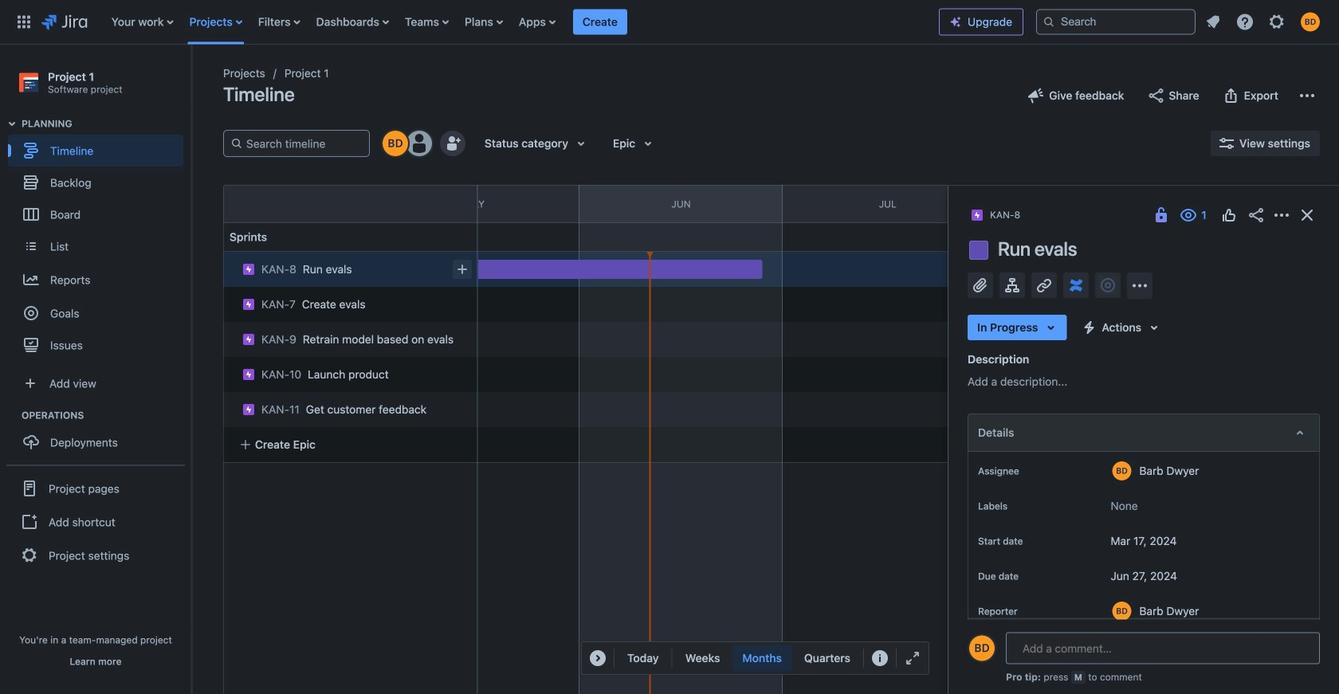 Task type: vqa. For each thing, say whether or not it's contained in the screenshot.
Project overview element
yes



Task type: locate. For each thing, give the bounding box(es) containing it.
0 vertical spatial epic image
[[242, 263, 255, 276]]

0 vertical spatial epic image
[[242, 333, 255, 346]]

banner
[[0, 0, 1340, 45]]

cell
[[223, 252, 478, 287], [217, 282, 480, 322], [217, 317, 480, 357], [217, 352, 480, 392], [217, 388, 480, 427]]

column header
[[166, 186, 370, 222], [993, 186, 1203, 222]]

2 heading from the top
[[22, 409, 191, 422]]

primary element
[[10, 0, 939, 44]]

list item
[[573, 0, 627, 44]]

row header inside timeline grid
[[223, 185, 478, 223]]

0 horizontal spatial column header
[[166, 186, 370, 222]]

help image
[[1236, 12, 1255, 31]]

1 horizontal spatial column header
[[993, 186, 1203, 222]]

jira image
[[41, 12, 88, 31], [41, 12, 88, 31]]

1 vertical spatial epic image
[[242, 298, 255, 311]]

row header
[[223, 185, 478, 223]]

your profile and settings image
[[1301, 12, 1320, 31]]

1 vertical spatial group
[[8, 409, 191, 463]]

epic image
[[242, 333, 255, 346], [242, 368, 255, 381], [242, 403, 255, 416]]

export icon image
[[1222, 86, 1241, 105]]

1 vertical spatial epic image
[[242, 368, 255, 381]]

2 vertical spatial epic image
[[242, 403, 255, 416]]

heading for 'operations' icon
[[22, 409, 191, 422]]

1 vertical spatial heading
[[22, 409, 191, 422]]

add a child issue image
[[1003, 276, 1022, 295]]

group
[[8, 117, 191, 366], [8, 409, 191, 463], [6, 465, 185, 578]]

planning image
[[2, 114, 22, 133]]

heading
[[22, 117, 191, 130], [22, 409, 191, 422]]

0 vertical spatial group
[[8, 117, 191, 366]]

Search timeline text field
[[243, 131, 363, 156]]

1 heading from the top
[[22, 117, 191, 130]]

sidebar navigation image
[[174, 64, 209, 96]]

enter full screen image
[[903, 649, 923, 668]]

details element
[[968, 414, 1320, 452]]

heading for planning icon
[[22, 117, 191, 130]]

attach image
[[971, 276, 990, 295]]

epic image
[[242, 263, 255, 276], [242, 298, 255, 311]]

timeline grid
[[65, 185, 1340, 695]]

0 vertical spatial heading
[[22, 117, 191, 130]]

sidebar element
[[0, 45, 191, 695]]

list
[[103, 0, 939, 44], [1199, 8, 1330, 36]]

legend image
[[871, 649, 890, 668]]

None search field
[[1037, 9, 1196, 35]]



Task type: describe. For each thing, give the bounding box(es) containing it.
1 horizontal spatial list
[[1199, 8, 1330, 36]]

notifications image
[[1204, 12, 1223, 31]]

2 epic image from the top
[[242, 298, 255, 311]]

2 vertical spatial group
[[6, 465, 185, 578]]

add people image
[[443, 134, 462, 153]]

Search field
[[1037, 9, 1196, 35]]

2 column header from the left
[[993, 186, 1203, 222]]

appswitcher icon image
[[14, 12, 33, 31]]

operations image
[[2, 406, 22, 425]]

project overview element
[[968, 647, 1320, 686]]

timeline view to show as group
[[676, 646, 860, 671]]

goal image
[[24, 306, 38, 321]]

group for planning icon
[[8, 117, 191, 366]]

settings image
[[1268, 12, 1287, 31]]

1 column header from the left
[[166, 186, 370, 222]]

group for 'operations' icon
[[8, 409, 191, 463]]

1 epic image from the top
[[242, 333, 255, 346]]

0 horizontal spatial list
[[103, 0, 939, 44]]

create child issue image
[[453, 260, 472, 279]]

search image
[[1043, 16, 1056, 28]]

1 epic image from the top
[[242, 263, 255, 276]]

close image
[[1298, 206, 1317, 225]]

3 epic image from the top
[[242, 403, 255, 416]]

Add a comment… field
[[1006, 633, 1320, 665]]

2 epic image from the top
[[242, 368, 255, 381]]

link goals image
[[1099, 276, 1118, 295]]



